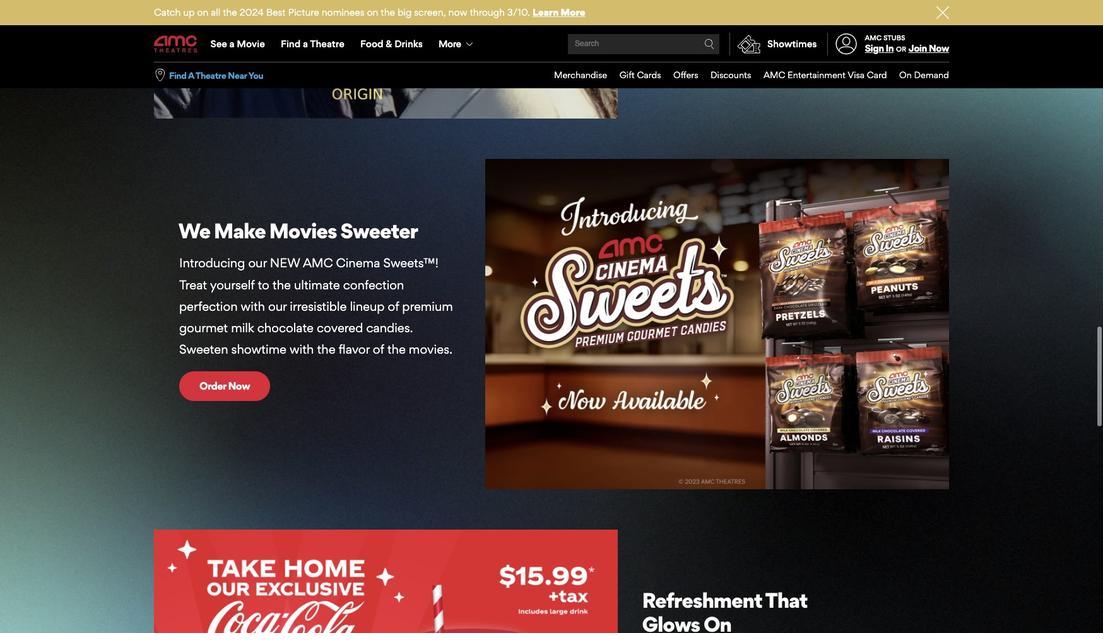 Task type: locate. For each thing, give the bounding box(es) containing it.
1 horizontal spatial on
[[900, 70, 912, 80]]

join now button
[[909, 42, 950, 54]]

more right learn
[[561, 6, 586, 18]]

find for find a theatre near you
[[169, 70, 187, 81]]

0 horizontal spatial now
[[228, 380, 250, 393]]

find for find a theatre
[[281, 38, 301, 50]]

dialog
[[0, 0, 1104, 634]]

chocolate
[[257, 321, 314, 336]]

theatre right a
[[196, 70, 226, 81]]

picture
[[288, 6, 319, 18]]

more down now
[[439, 38, 461, 50]]

find left a
[[169, 70, 187, 81]]

through
[[470, 6, 505, 18]]

screen,
[[414, 6, 446, 18]]

offers
[[674, 70, 699, 80]]

find a theatre near you button
[[169, 69, 263, 82]]

0 vertical spatial theatre
[[310, 38, 345, 50]]

1 vertical spatial find
[[169, 70, 187, 81]]

now right join
[[929, 42, 950, 54]]

0 horizontal spatial theatre
[[196, 70, 226, 81]]

on
[[900, 70, 912, 80], [704, 612, 732, 634]]

on down or on the top right
[[900, 70, 912, 80]]

more inside more button
[[439, 38, 461, 50]]

1 on from the left
[[197, 6, 209, 18]]

up
[[183, 6, 195, 18]]

get tickets
[[779, 32, 831, 44]]

a right see
[[230, 38, 235, 50]]

irresistible
[[290, 299, 347, 314]]

sweets™!
[[383, 256, 439, 271]]

movies.
[[409, 342, 453, 357]]

join
[[909, 42, 927, 54]]

0 horizontal spatial on
[[197, 6, 209, 18]]

amc up sign
[[865, 33, 882, 42]]

now
[[449, 6, 468, 18]]

catch up on all the 2024 best picture nominees on the big screen, now through 3/10. learn more
[[154, 6, 586, 18]]

more button
[[431, 27, 484, 62]]

1 a from the left
[[230, 38, 235, 50]]

find a theatre
[[281, 38, 345, 50]]

read more link
[[643, 24, 734, 53]]

1 horizontal spatial on
[[367, 6, 378, 18]]

a
[[230, 38, 235, 50], [303, 38, 308, 50]]

1 horizontal spatial now
[[929, 42, 950, 54]]

amc
[[865, 33, 882, 42], [764, 70, 786, 80], [303, 256, 333, 271]]

0 vertical spatial now
[[929, 42, 950, 54]]

2 on from the left
[[367, 6, 378, 18]]

covered
[[317, 321, 363, 336]]

card
[[867, 70, 887, 80]]

0 horizontal spatial more
[[439, 38, 461, 50]]

find inside button
[[169, 70, 187, 81]]

see a movie link
[[203, 27, 273, 62]]

confection
[[343, 278, 404, 293]]

movie
[[237, 38, 265, 50]]

1 vertical spatial on
[[704, 612, 732, 634]]

amc logo image
[[154, 36, 198, 53], [154, 36, 198, 53]]

order
[[200, 380, 226, 393]]

0 vertical spatial of
[[388, 299, 399, 314]]

of up candies. on the bottom of the page
[[388, 299, 399, 314]]

of down candies. on the bottom of the page
[[373, 342, 384, 357]]

find
[[281, 38, 301, 50], [169, 70, 187, 81]]

tickets
[[798, 32, 831, 44]]

1 horizontal spatial find
[[281, 38, 301, 50]]

1 vertical spatial amc
[[764, 70, 786, 80]]

a down picture
[[303, 38, 308, 50]]

premium
[[402, 299, 453, 314]]

with up milk
[[241, 299, 265, 314]]

of
[[388, 299, 399, 314], [373, 342, 384, 357]]

2 a from the left
[[303, 38, 308, 50]]

now right "order"
[[228, 380, 250, 393]]

more right read
[[689, 32, 713, 44]]

theatre inside button
[[196, 70, 226, 81]]

1 horizontal spatial amc
[[764, 70, 786, 80]]

amc up ultimate
[[303, 256, 333, 271]]

1 horizontal spatial our
[[268, 299, 287, 314]]

perfection
[[179, 299, 238, 314]]

food & drinks link
[[353, 27, 431, 62]]

on left all
[[197, 6, 209, 18]]

1 vertical spatial of
[[373, 342, 384, 357]]

menu containing merchandise
[[542, 63, 950, 88]]

0 vertical spatial our
[[248, 256, 267, 271]]

2 horizontal spatial amc
[[865, 33, 882, 42]]

theatre down nominees on the left of the page
[[310, 38, 345, 50]]

candies.
[[366, 321, 413, 336]]

the
[[223, 6, 237, 18], [381, 6, 395, 18], [273, 278, 291, 293], [317, 342, 336, 357], [387, 342, 406, 357]]

1 horizontal spatial theatre
[[310, 38, 345, 50]]

catch
[[154, 6, 181, 18]]

0 vertical spatial menu
[[154, 27, 950, 62]]

milk
[[231, 321, 254, 336]]

1 vertical spatial with
[[290, 342, 314, 357]]

0 horizontal spatial our
[[248, 256, 267, 271]]

the right to
[[273, 278, 291, 293]]

all
[[211, 6, 221, 18]]

big
[[398, 6, 412, 18]]

with down chocolate
[[290, 342, 314, 357]]

on right glows
[[704, 612, 732, 634]]

amc entertainment visa card link
[[752, 63, 887, 88]]

1 vertical spatial menu
[[542, 63, 950, 88]]

0 vertical spatial on
[[900, 70, 912, 80]]

sweeter
[[341, 218, 418, 244]]

our up chocolate
[[268, 299, 287, 314]]

0 horizontal spatial on
[[704, 612, 732, 634]]

menu down learn
[[154, 27, 950, 62]]

our
[[248, 256, 267, 271], [268, 299, 287, 314]]

on right nominees on the left of the page
[[367, 6, 378, 18]]

amc inside amc stubs sign in or join now
[[865, 33, 882, 42]]

refreshment
[[642, 589, 763, 614]]

with
[[241, 299, 265, 314], [290, 342, 314, 357]]

1 horizontal spatial a
[[303, 38, 308, 50]]

ultimate
[[294, 278, 340, 293]]

the down candies. on the bottom of the page
[[387, 342, 406, 357]]

0 vertical spatial find
[[281, 38, 301, 50]]

showtimes link
[[730, 33, 817, 56]]

now
[[929, 42, 950, 54], [228, 380, 250, 393]]

find down picture
[[281, 38, 301, 50]]

2 horizontal spatial more
[[689, 32, 713, 44]]

our up to
[[248, 256, 267, 271]]

1 vertical spatial theatre
[[196, 70, 226, 81]]

0 horizontal spatial amc
[[303, 256, 333, 271]]

more
[[561, 6, 586, 18], [689, 32, 713, 44], [439, 38, 461, 50]]

gift cards
[[620, 70, 661, 80]]

user profile image
[[829, 34, 864, 55]]

0 vertical spatial with
[[241, 299, 265, 314]]

flavor
[[339, 342, 370, 357]]

2 vertical spatial amc
[[303, 256, 333, 271]]

yourself
[[210, 278, 255, 293]]

menu down "showtimes" 'image'
[[542, 63, 950, 88]]

see
[[211, 38, 227, 50]]

0 vertical spatial amc
[[865, 33, 882, 42]]

merchandise link
[[542, 63, 608, 88]]

0 horizontal spatial find
[[169, 70, 187, 81]]

sign in button
[[865, 42, 894, 54]]

showtime
[[231, 342, 287, 357]]

menu
[[154, 27, 950, 62], [542, 63, 950, 88]]

order now link
[[179, 372, 270, 401]]

showtimes image
[[731, 33, 768, 56]]

0 horizontal spatial a
[[230, 38, 235, 50]]

amc down showtimes link
[[764, 70, 786, 80]]



Task type: describe. For each thing, give the bounding box(es) containing it.
order now
[[200, 380, 250, 393]]

food & drinks
[[361, 38, 423, 50]]

demand
[[915, 70, 950, 80]]

0 horizontal spatial of
[[373, 342, 384, 357]]

amc for visa
[[764, 70, 786, 80]]

in
[[886, 42, 894, 54]]

we
[[178, 218, 210, 244]]

0 horizontal spatial with
[[241, 299, 265, 314]]

read
[[664, 32, 687, 44]]

visa
[[848, 70, 865, 80]]

you
[[248, 70, 263, 81]]

drinks
[[395, 38, 423, 50]]

find a theatre near you
[[169, 70, 263, 81]]

glows
[[642, 612, 700, 634]]

a for movie
[[230, 38, 235, 50]]

3/10.
[[508, 6, 530, 18]]

1 horizontal spatial with
[[290, 342, 314, 357]]

cards
[[637, 70, 661, 80]]

on demand
[[900, 70, 950, 80]]

amc entertainment visa card
[[764, 70, 887, 80]]

see a movie
[[211, 38, 265, 50]]

1 horizontal spatial more
[[561, 6, 586, 18]]

sign in or join amc stubs element
[[827, 27, 950, 62]]

refreshment that glows on
[[642, 589, 808, 634]]

introducing
[[179, 256, 245, 271]]

theatre for a
[[310, 38, 345, 50]]

menu containing more
[[154, 27, 950, 62]]

showtimes
[[768, 38, 817, 50]]

search the AMC website text field
[[573, 39, 705, 49]]

submit search icon image
[[705, 39, 715, 49]]

food
[[361, 38, 384, 50]]

a for theatre
[[303, 38, 308, 50]]

find a theatre link
[[273, 27, 353, 62]]

near
[[228, 70, 247, 81]]

amc for sign
[[865, 33, 882, 42]]

&
[[386, 38, 392, 50]]

movies
[[269, 218, 337, 244]]

gift
[[620, 70, 635, 80]]

1 vertical spatial now
[[228, 380, 250, 393]]

sign
[[865, 42, 884, 54]]

offers link
[[661, 63, 699, 88]]

entertainment
[[788, 70, 846, 80]]

sweeten
[[179, 342, 228, 357]]

get tickets link
[[759, 24, 851, 53]]

gift cards link
[[608, 63, 661, 88]]

introducing our new amc cinema sweets™! treat yourself to the ultimate confection perfection with our irresistible lineup of premium gourmet milk chocolate covered candies. sweeten showtime with the flavor of the movies.
[[179, 256, 453, 357]]

now inside amc stubs sign in or join now
[[929, 42, 950, 54]]

new
[[270, 256, 300, 271]]

on inside the on demand link
[[900, 70, 912, 80]]

on demand link
[[887, 63, 950, 88]]

discounts link
[[699, 63, 752, 88]]

get
[[779, 32, 796, 44]]

lineup
[[350, 299, 385, 314]]

that
[[766, 589, 808, 614]]

to
[[258, 278, 269, 293]]

gourmet
[[179, 321, 228, 336]]

1 horizontal spatial of
[[388, 299, 399, 314]]

merchandise
[[554, 70, 608, 80]]

the left big
[[381, 6, 395, 18]]

we make movies sweeter
[[178, 218, 418, 244]]

2024
[[240, 6, 264, 18]]

make
[[214, 218, 266, 244]]

more inside read more "link"
[[689, 32, 713, 44]]

amc stubs sign in or join now
[[865, 33, 950, 54]]

learn
[[533, 6, 559, 18]]

or
[[896, 45, 907, 54]]

read more
[[664, 32, 713, 44]]

learn more link
[[533, 6, 586, 18]]

nominees
[[322, 6, 365, 18]]

cinema
[[336, 256, 380, 271]]

stubs
[[884, 33, 906, 42]]

theatre for a
[[196, 70, 226, 81]]

1 vertical spatial our
[[268, 299, 287, 314]]

origin blog image
[[154, 0, 618, 119]]

treat
[[179, 278, 207, 293]]

a
[[188, 70, 194, 81]]

the right all
[[223, 6, 237, 18]]

the down covered on the bottom of page
[[317, 342, 336, 357]]

best
[[266, 6, 286, 18]]

discounts
[[711, 70, 752, 80]]

amc inside introducing our new amc cinema sweets™! treat yourself to the ultimate confection perfection with our irresistible lineup of premium gourmet milk chocolate covered candies. sweeten showtime with the flavor of the movies.
[[303, 256, 333, 271]]

close this dialog image
[[1082, 609, 1094, 622]]

on inside refreshment that glows on
[[704, 612, 732, 634]]



Task type: vqa. For each thing, say whether or not it's contained in the screenshot.
Cup related to Mean Girls Diamond Cup
no



